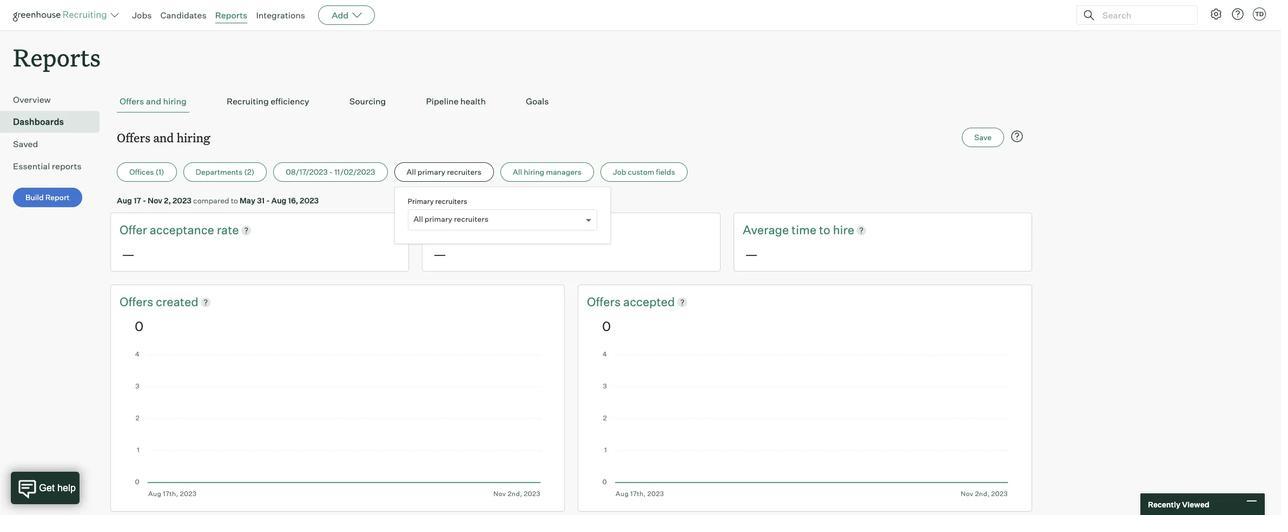 Task type: vqa. For each thing, say whether or not it's contained in the screenshot.
Referrals link
no



Task type: locate. For each thing, give the bounding box(es) containing it.
hire link
[[833, 222, 855, 239]]

to left "may"
[[231, 196, 238, 205]]

2 0 from the left
[[602, 318, 611, 334]]

save
[[975, 133, 992, 142]]

to
[[231, 196, 238, 205], [508, 223, 519, 237], [819, 223, 831, 237]]

recruiters down the all primary recruiters button
[[435, 197, 467, 206]]

reports down greenhouse recruiting image
[[13, 41, 101, 73]]

goals button
[[523, 90, 552, 113]]

1 horizontal spatial average
[[743, 223, 789, 237]]

2 horizontal spatial -
[[330, 167, 333, 177]]

1 vertical spatial reports
[[13, 41, 101, 73]]

0 vertical spatial hiring
[[163, 96, 187, 107]]

to link
[[508, 222, 522, 239], [819, 222, 833, 239]]

primary up primary recruiters
[[418, 167, 446, 177]]

—
[[122, 246, 135, 263], [434, 246, 447, 263], [745, 246, 758, 263]]

pipeline
[[426, 96, 459, 107]]

2023
[[173, 196, 192, 205], [300, 196, 319, 205]]

all up primary
[[407, 167, 416, 177]]

1 to link from the left
[[508, 222, 522, 239]]

offers link for accepted
[[587, 294, 624, 311]]

all inside button
[[407, 167, 416, 177]]

add button
[[318, 5, 375, 25]]

1 horizontal spatial to link
[[819, 222, 833, 239]]

reports right candidates
[[215, 10, 248, 21]]

may
[[240, 196, 255, 205]]

1 average from the left
[[431, 223, 478, 237]]

offer link
[[120, 222, 150, 239]]

average for fill
[[431, 223, 478, 237]]

2023 right 16, at the top
[[300, 196, 319, 205]]

hire
[[833, 223, 855, 237]]

time for fill
[[480, 223, 505, 237]]

offers and hiring button
[[117, 90, 189, 113]]

all down primary
[[414, 214, 423, 224]]

recruiting efficiency button
[[224, 90, 312, 113]]

3 — from the left
[[745, 246, 758, 263]]

1 horizontal spatial —
[[434, 246, 447, 263]]

all primary recruiters down primary recruiters
[[414, 214, 489, 224]]

offers
[[120, 96, 144, 107], [117, 129, 150, 146], [120, 294, 156, 309], [587, 294, 624, 309]]

time link for hire
[[792, 222, 819, 239]]

fill link
[[522, 222, 535, 239]]

all primary recruiters
[[407, 167, 482, 177], [414, 214, 489, 224]]

recruiters up primary recruiters
[[447, 167, 482, 177]]

1 average time to from the left
[[431, 223, 522, 237]]

candidates
[[160, 10, 207, 21]]

0 horizontal spatial average
[[431, 223, 478, 237]]

1 horizontal spatial reports
[[215, 10, 248, 21]]

td button
[[1251, 5, 1269, 23]]

1 time link from the left
[[480, 222, 508, 239]]

td
[[1256, 10, 1264, 18]]

average
[[431, 223, 478, 237], [743, 223, 789, 237]]

0 vertical spatial recruiters
[[447, 167, 482, 177]]

0 horizontal spatial time link
[[480, 222, 508, 239]]

- left 11/02/2023
[[330, 167, 333, 177]]

1 — from the left
[[122, 246, 135, 263]]

hiring
[[163, 96, 187, 107], [177, 129, 210, 146], [524, 167, 545, 177]]

build report button
[[13, 188, 82, 207]]

job custom fields button
[[601, 162, 688, 182]]

1 horizontal spatial average time to
[[743, 223, 833, 237]]

2 vertical spatial hiring
[[524, 167, 545, 177]]

0 horizontal spatial 0
[[135, 318, 144, 334]]

job custom fields
[[613, 167, 675, 177]]

1 horizontal spatial xychart image
[[602, 352, 1008, 498]]

1 horizontal spatial to
[[508, 223, 519, 237]]

0 vertical spatial and
[[146, 96, 161, 107]]

2023 right 2,
[[173, 196, 192, 205]]

reports link
[[215, 10, 248, 21]]

1 xychart image from the left
[[135, 352, 541, 498]]

reports
[[215, 10, 248, 21], [13, 41, 101, 73]]

0 horizontal spatial xychart image
[[135, 352, 541, 498]]

0 horizontal spatial to link
[[508, 222, 522, 239]]

2 average from the left
[[743, 223, 789, 237]]

0 for accepted
[[602, 318, 611, 334]]

offers link
[[120, 294, 156, 311], [587, 294, 624, 311]]

time link left fill link
[[480, 222, 508, 239]]

aug left the 17
[[117, 196, 132, 205]]

2 horizontal spatial to
[[819, 223, 831, 237]]

created link
[[156, 294, 198, 311]]

efficiency
[[271, 96, 310, 107]]

0 horizontal spatial time
[[480, 223, 505, 237]]

offer acceptance
[[120, 223, 217, 237]]

time left hire
[[792, 223, 817, 237]]

17
[[134, 196, 141, 205]]

1 offers link from the left
[[120, 294, 156, 311]]

0 horizontal spatial 2023
[[173, 196, 192, 205]]

to link for hire
[[819, 222, 833, 239]]

recruiters inside button
[[447, 167, 482, 177]]

1 horizontal spatial time link
[[792, 222, 819, 239]]

average time to
[[431, 223, 522, 237], [743, 223, 833, 237]]

0 horizontal spatial aug
[[117, 196, 132, 205]]

aug
[[117, 196, 132, 205], [271, 196, 287, 205]]

0
[[135, 318, 144, 334], [602, 318, 611, 334]]

2 horizontal spatial —
[[745, 246, 758, 263]]

to left hire
[[819, 223, 831, 237]]

offices (1) button
[[117, 162, 177, 182]]

31
[[257, 196, 265, 205]]

xychart image for accepted
[[602, 352, 1008, 498]]

2 xychart image from the left
[[602, 352, 1008, 498]]

0 horizontal spatial offers link
[[120, 294, 156, 311]]

2 vertical spatial recruiters
[[454, 214, 489, 224]]

time left fill
[[480, 223, 505, 237]]

0 horizontal spatial reports
[[13, 41, 101, 73]]

to link for fill
[[508, 222, 522, 239]]

to for hire
[[819, 223, 831, 237]]

tab list
[[117, 90, 1026, 113]]

average link for hire
[[743, 222, 792, 239]]

-
[[330, 167, 333, 177], [143, 196, 146, 205], [266, 196, 270, 205]]

acceptance
[[150, 223, 214, 237]]

0 vertical spatial offers and hiring
[[120, 96, 187, 107]]

— for hire
[[745, 246, 758, 263]]

- right 31
[[266, 196, 270, 205]]

and
[[146, 96, 161, 107], [153, 129, 174, 146]]

time link
[[480, 222, 508, 239], [792, 222, 819, 239]]

1 horizontal spatial time
[[792, 223, 817, 237]]

1 0 from the left
[[135, 318, 144, 334]]

primary down primary recruiters
[[425, 214, 453, 224]]

11/02/2023
[[335, 167, 375, 177]]

all primary recruiters up primary recruiters
[[407, 167, 482, 177]]

all left managers
[[513, 167, 522, 177]]

1 horizontal spatial 2023
[[300, 196, 319, 205]]

0 horizontal spatial average link
[[431, 222, 480, 239]]

greenhouse recruiting image
[[13, 9, 110, 22]]

recently
[[1149, 500, 1181, 509]]

recruiting
[[227, 96, 269, 107]]

build report
[[25, 193, 70, 202]]

08/17/2023 - 11/02/2023
[[286, 167, 375, 177]]

1 horizontal spatial 0
[[602, 318, 611, 334]]

0 horizontal spatial —
[[122, 246, 135, 263]]

average link
[[431, 222, 480, 239], [743, 222, 792, 239]]

2 time link from the left
[[792, 222, 819, 239]]

1 time from the left
[[480, 223, 505, 237]]

essential
[[13, 161, 50, 172]]

sourcing button
[[347, 90, 389, 113]]

all inside button
[[513, 167, 522, 177]]

aug left 16, at the top
[[271, 196, 287, 205]]

dashboards
[[13, 116, 64, 127]]

0 vertical spatial primary
[[418, 167, 446, 177]]

recruiters down primary recruiters
[[454, 214, 489, 224]]

1 vertical spatial primary
[[425, 214, 453, 224]]

to left fill
[[508, 223, 519, 237]]

offers inside button
[[120, 96, 144, 107]]

0 vertical spatial all primary recruiters
[[407, 167, 482, 177]]

offers and hiring
[[120, 96, 187, 107], [117, 129, 210, 146]]

goals
[[526, 96, 549, 107]]

hiring inside offers and hiring button
[[163, 96, 187, 107]]

time link left the hire link
[[792, 222, 819, 239]]

save button
[[962, 128, 1005, 147]]

1 horizontal spatial aug
[[271, 196, 287, 205]]

1 horizontal spatial average link
[[743, 222, 792, 239]]

1 average link from the left
[[431, 222, 480, 239]]

2 average time to from the left
[[743, 223, 833, 237]]

acceptance link
[[150, 222, 217, 239]]

08/17/2023 - 11/02/2023 button
[[273, 162, 388, 182]]

all for the all primary recruiters button
[[407, 167, 416, 177]]

1 vertical spatial recruiters
[[435, 197, 467, 206]]

2 — from the left
[[434, 246, 447, 263]]

xychart image
[[135, 352, 541, 498], [602, 352, 1008, 498]]

0 horizontal spatial average time to
[[431, 223, 522, 237]]

— for fill
[[434, 246, 447, 263]]

add
[[332, 10, 349, 21]]

build
[[25, 193, 44, 202]]

0 horizontal spatial -
[[143, 196, 146, 205]]

2 time from the left
[[792, 223, 817, 237]]

08/17/2023
[[286, 167, 328, 177]]

hiring inside all hiring managers button
[[524, 167, 545, 177]]

2 offers link from the left
[[587, 294, 624, 311]]

2 average link from the left
[[743, 222, 792, 239]]

recruiters
[[447, 167, 482, 177], [435, 197, 467, 206], [454, 214, 489, 224]]

- right the 17
[[143, 196, 146, 205]]

xychart image for created
[[135, 352, 541, 498]]

1 horizontal spatial offers link
[[587, 294, 624, 311]]

2 to link from the left
[[819, 222, 833, 239]]



Task type: describe. For each thing, give the bounding box(es) containing it.
pipeline health
[[426, 96, 486, 107]]

rate link
[[217, 222, 239, 239]]

offices (1)
[[129, 167, 164, 177]]

1 vertical spatial hiring
[[177, 129, 210, 146]]

overview link
[[13, 93, 95, 106]]

1 vertical spatial and
[[153, 129, 174, 146]]

td button
[[1254, 8, 1267, 21]]

report
[[45, 193, 70, 202]]

jobs
[[132, 10, 152, 21]]

compared
[[193, 196, 229, 205]]

sourcing
[[350, 96, 386, 107]]

configure image
[[1210, 8, 1223, 21]]

all hiring managers button
[[501, 162, 594, 182]]

average for hire
[[743, 223, 789, 237]]

recruiting efficiency
[[227, 96, 310, 107]]

saved link
[[13, 138, 95, 151]]

tab list containing offers and hiring
[[117, 90, 1026, 113]]

saved
[[13, 139, 38, 149]]

aug 17 - nov 2, 2023 compared to may 31 - aug 16, 2023
[[117, 196, 319, 205]]

1 2023 from the left
[[173, 196, 192, 205]]

accepted
[[624, 294, 675, 309]]

nov
[[148, 196, 162, 205]]

primary
[[408, 197, 434, 206]]

offers link for created
[[120, 294, 156, 311]]

departments
[[196, 167, 243, 177]]

essential reports
[[13, 161, 82, 172]]

offers and hiring inside button
[[120, 96, 187, 107]]

and inside button
[[146, 96, 161, 107]]

average time to for hire
[[743, 223, 833, 237]]

2,
[[164, 196, 171, 205]]

1 vertical spatial all primary recruiters
[[414, 214, 489, 224]]

- inside button
[[330, 167, 333, 177]]

offer
[[120, 223, 147, 237]]

candidates link
[[160, 10, 207, 21]]

2 2023 from the left
[[300, 196, 319, 205]]

departments (2) button
[[183, 162, 267, 182]]

average time to for fill
[[431, 223, 522, 237]]

departments (2)
[[196, 167, 255, 177]]

to for fill
[[508, 223, 519, 237]]

dashboards link
[[13, 115, 95, 128]]

(1)
[[156, 167, 164, 177]]

all primary recruiters button
[[394, 162, 494, 182]]

all primary recruiters inside button
[[407, 167, 482, 177]]

time link for fill
[[480, 222, 508, 239]]

faq image
[[1011, 130, 1024, 143]]

overview
[[13, 94, 51, 105]]

custom
[[628, 167, 655, 177]]

managers
[[546, 167, 582, 177]]

1 vertical spatial offers and hiring
[[117, 129, 210, 146]]

primary inside button
[[418, 167, 446, 177]]

all for all hiring managers button
[[513, 167, 522, 177]]

fields
[[656, 167, 675, 177]]

job
[[613, 167, 627, 177]]

pipeline health button
[[424, 90, 489, 113]]

(2)
[[244, 167, 255, 177]]

0 for created
[[135, 318, 144, 334]]

all hiring managers
[[513, 167, 582, 177]]

time for hire
[[792, 223, 817, 237]]

accepted link
[[624, 294, 675, 311]]

average link for fill
[[431, 222, 480, 239]]

Search text field
[[1100, 7, 1188, 23]]

rate
[[217, 223, 239, 237]]

viewed
[[1183, 500, 1210, 509]]

0 horizontal spatial to
[[231, 196, 238, 205]]

recently viewed
[[1149, 500, 1210, 509]]

integrations link
[[256, 10, 305, 21]]

health
[[461, 96, 486, 107]]

primary recruiters
[[408, 197, 467, 206]]

fill
[[522, 223, 535, 237]]

0 vertical spatial reports
[[215, 10, 248, 21]]

2 aug from the left
[[271, 196, 287, 205]]

jobs link
[[132, 10, 152, 21]]

1 horizontal spatial -
[[266, 196, 270, 205]]

offices
[[129, 167, 154, 177]]

integrations
[[256, 10, 305, 21]]

reports
[[52, 161, 82, 172]]

16,
[[288, 196, 298, 205]]

essential reports link
[[13, 160, 95, 173]]

created
[[156, 294, 198, 309]]

1 aug from the left
[[117, 196, 132, 205]]



